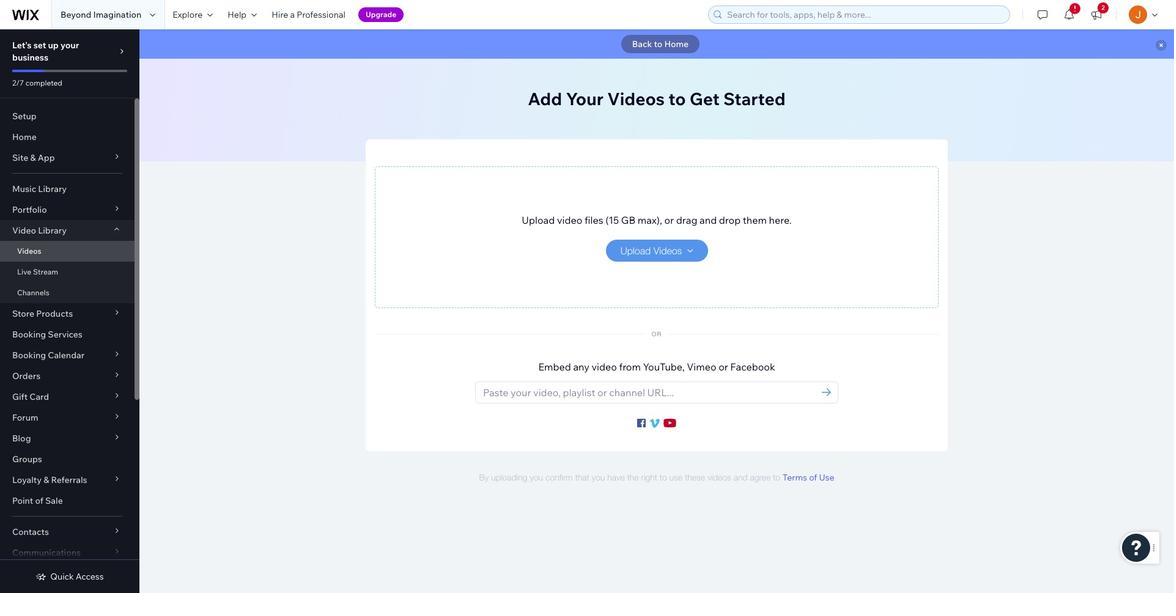 Task type: describe. For each thing, give the bounding box(es) containing it.
forum
[[12, 412, 38, 423]]

use
[[670, 472, 683, 482]]

imagination
[[93, 9, 142, 20]]

portfolio
[[12, 204, 47, 215]]

up
[[48, 40, 59, 51]]

have
[[608, 472, 625, 482]]

vimeo
[[687, 361, 717, 373]]

communications
[[12, 547, 81, 558]]

to left 'get'
[[669, 88, 686, 109]]

upload video files (15 gb max), or drag and drop them here.
[[522, 214, 792, 226]]

loyalty & referrals button
[[0, 470, 135, 491]]

video library button
[[0, 220, 135, 241]]

use
[[819, 472, 835, 483]]

help
[[228, 9, 247, 20]]

referrals
[[51, 475, 87, 486]]

live stream
[[17, 267, 58, 276]]

to left 'use'
[[660, 472, 667, 482]]

gift
[[12, 391, 28, 402]]

channels link
[[0, 283, 135, 303]]

0 vertical spatial of
[[809, 472, 817, 483]]

1 horizontal spatial video
[[592, 361, 617, 373]]

embed
[[538, 361, 571, 373]]

help button
[[220, 0, 264, 29]]

sale
[[45, 495, 63, 506]]

blog button
[[0, 428, 135, 449]]

point of sale
[[12, 495, 63, 506]]

setup link
[[0, 106, 135, 127]]

2 button
[[1083, 0, 1110, 29]]

communications button
[[0, 543, 135, 563]]

orders button
[[0, 366, 135, 387]]

your
[[566, 88, 604, 109]]

site & app
[[12, 152, 55, 163]]

or
[[652, 330, 662, 338]]

of inside "sidebar" element
[[35, 495, 43, 506]]

card
[[30, 391, 49, 402]]

videos inside 'link'
[[17, 246, 41, 256]]

products
[[36, 308, 73, 319]]

home inside button
[[665, 39, 689, 50]]

loyalty
[[12, 475, 42, 486]]

home inside "sidebar" element
[[12, 132, 37, 143]]

upload for upload videos
[[621, 245, 651, 256]]

portfolio button
[[0, 199, 135, 220]]

point of sale link
[[0, 491, 135, 511]]

completed
[[26, 78, 62, 87]]

hire a professional link
[[264, 0, 353, 29]]

site & app button
[[0, 147, 135, 168]]

and inside by uploading you confirm that you have the right to use these videos and agree to terms of use
[[734, 472, 748, 482]]

stream
[[33, 267, 58, 276]]

videos down upload video files (15 gb max), or drag and drop them here.
[[654, 245, 682, 256]]

booking services
[[12, 329, 82, 340]]

access
[[76, 571, 104, 582]]

quick access
[[50, 571, 104, 582]]

store products button
[[0, 303, 135, 324]]

add
[[528, 88, 562, 109]]

gift card
[[12, 391, 49, 402]]

gb
[[621, 214, 636, 226]]

embed any video from youtube, vimeo or facebook
[[538, 361, 775, 373]]

facebook
[[731, 361, 775, 373]]

live stream link
[[0, 262, 135, 283]]

library for music library
[[38, 183, 67, 195]]

channels
[[17, 288, 49, 297]]

beyond imagination
[[61, 9, 142, 20]]

them
[[743, 214, 767, 226]]

your
[[61, 40, 79, 51]]

2/7
[[12, 78, 24, 87]]

max),
[[638, 214, 662, 226]]

& for site
[[30, 152, 36, 163]]

booking for booking calendar
[[12, 350, 46, 361]]

quick
[[50, 571, 74, 582]]

back to home button
[[621, 35, 700, 53]]

point
[[12, 495, 33, 506]]

terms of use link
[[783, 469, 835, 485]]

right
[[641, 472, 658, 482]]

the
[[627, 472, 639, 482]]

started
[[724, 88, 786, 109]]

videos right your
[[608, 88, 665, 109]]

groups link
[[0, 449, 135, 470]]



Task type: vqa. For each thing, say whether or not it's contained in the screenshot.
'Started' at the top right of the page
yes



Task type: locate. For each thing, give the bounding box(es) containing it.
library down portfolio popup button
[[38, 225, 67, 236]]

terms
[[783, 472, 807, 483]]

2
[[1102, 4, 1105, 12]]

library for video library
[[38, 225, 67, 236]]

back to home alert
[[139, 29, 1174, 59]]

that
[[575, 472, 589, 482]]

1 horizontal spatial &
[[44, 475, 49, 486]]

1 horizontal spatial of
[[809, 472, 817, 483]]

library
[[38, 183, 67, 195], [38, 225, 67, 236]]

booking
[[12, 329, 46, 340], [12, 350, 46, 361]]

1 vertical spatial library
[[38, 225, 67, 236]]

professional
[[297, 9, 346, 20]]

1 horizontal spatial and
[[734, 472, 748, 482]]

upgrade
[[366, 10, 396, 19]]

you left confirm
[[530, 472, 543, 482]]

upload down gb
[[621, 245, 651, 256]]

hire a professional
[[272, 9, 346, 20]]

0 vertical spatial booking
[[12, 329, 46, 340]]

business
[[12, 52, 48, 63]]

0 vertical spatial &
[[30, 152, 36, 163]]

or left drag
[[665, 214, 674, 226]]

home down setup
[[12, 132, 37, 143]]

any
[[573, 361, 590, 373]]

booking calendar button
[[0, 345, 135, 366]]

by uploading you confirm that you have the right to use these videos and agree to terms of use
[[479, 472, 835, 483]]

and left agree
[[734, 472, 748, 482]]

0 vertical spatial upload
[[522, 214, 555, 226]]

live
[[17, 267, 31, 276]]

video
[[557, 214, 583, 226], [592, 361, 617, 373]]

or for facebook
[[719, 361, 728, 373]]

0 horizontal spatial you
[[530, 472, 543, 482]]

services
[[48, 329, 82, 340]]

drop
[[719, 214, 741, 226]]

calendar
[[48, 350, 84, 361]]

1 vertical spatial of
[[35, 495, 43, 506]]

1 horizontal spatial home
[[665, 39, 689, 50]]

2/7 completed
[[12, 78, 62, 87]]

0 horizontal spatial video
[[557, 214, 583, 226]]

or
[[665, 214, 674, 226], [719, 361, 728, 373]]

contacts button
[[0, 522, 135, 543]]

library up portfolio popup button
[[38, 183, 67, 195]]

back
[[632, 39, 652, 50]]

by
[[479, 472, 489, 482]]

1 vertical spatial and
[[734, 472, 748, 482]]

to inside button
[[654, 39, 663, 50]]

hire
[[272, 9, 288, 20]]

1 vertical spatial home
[[12, 132, 37, 143]]

store
[[12, 308, 34, 319]]

0 horizontal spatial or
[[665, 214, 674, 226]]

files
[[585, 214, 603, 226]]

video right any
[[592, 361, 617, 373]]

booking up orders
[[12, 350, 46, 361]]

2 library from the top
[[38, 225, 67, 236]]

1 booking from the top
[[12, 329, 46, 340]]

0 horizontal spatial upload
[[522, 214, 555, 226]]

video library
[[12, 225, 67, 236]]

sidebar element
[[0, 29, 139, 593]]

booking down store
[[12, 329, 46, 340]]

Search for tools, apps, help & more... field
[[724, 6, 1006, 23]]

to right agree
[[773, 472, 780, 482]]

0 horizontal spatial home
[[12, 132, 37, 143]]

a
[[290, 9, 295, 20]]

home link
[[0, 127, 135, 147]]

and
[[700, 214, 717, 226], [734, 472, 748, 482]]

1 horizontal spatial you
[[592, 472, 605, 482]]

store products
[[12, 308, 73, 319]]

video
[[12, 225, 36, 236]]

site
[[12, 152, 28, 163]]

& right site
[[30, 152, 36, 163]]

videos link
[[0, 241, 135, 262]]

get
[[690, 88, 720, 109]]

1 vertical spatial &
[[44, 475, 49, 486]]

Paste your video, playlist or channel URL... field
[[480, 382, 811, 403]]

1 horizontal spatial or
[[719, 361, 728, 373]]

1 vertical spatial video
[[592, 361, 617, 373]]

1 vertical spatial booking
[[12, 350, 46, 361]]

0 vertical spatial video
[[557, 214, 583, 226]]

these
[[685, 472, 705, 482]]

you right that
[[592, 472, 605, 482]]

youtube,
[[643, 361, 685, 373]]

confirm
[[546, 472, 573, 482]]

blog
[[12, 433, 31, 444]]

explore
[[173, 9, 203, 20]]

home right back
[[665, 39, 689, 50]]

set
[[33, 40, 46, 51]]

0 horizontal spatial of
[[35, 495, 43, 506]]

1 horizontal spatial upload
[[621, 245, 651, 256]]

1 vertical spatial or
[[719, 361, 728, 373]]

to right back
[[654, 39, 663, 50]]

booking inside dropdown button
[[12, 350, 46, 361]]

music library link
[[0, 179, 135, 199]]

videos down video
[[17, 246, 41, 256]]

2 booking from the top
[[12, 350, 46, 361]]

booking for booking services
[[12, 329, 46, 340]]

0 vertical spatial and
[[700, 214, 717, 226]]

& inside "popup button"
[[44, 475, 49, 486]]

0 horizontal spatial and
[[700, 214, 717, 226]]

let's set up your business
[[12, 40, 79, 63]]

1 vertical spatial upload
[[621, 245, 651, 256]]

uploading
[[491, 472, 527, 482]]

gift card button
[[0, 387, 135, 407]]

or for drag
[[665, 214, 674, 226]]

booking calendar
[[12, 350, 84, 361]]

0 vertical spatial or
[[665, 214, 674, 226]]

music
[[12, 183, 36, 195]]

contacts
[[12, 527, 49, 538]]

booking services link
[[0, 324, 135, 345]]

videos
[[708, 472, 731, 482]]

from
[[619, 361, 641, 373]]

0 vertical spatial home
[[665, 39, 689, 50]]

here.
[[769, 214, 792, 226]]

home
[[665, 39, 689, 50], [12, 132, 37, 143]]

orders
[[12, 371, 40, 382]]

0 vertical spatial library
[[38, 183, 67, 195]]

upload left "files"
[[522, 214, 555, 226]]

of left use
[[809, 472, 817, 483]]

& right the loyalty
[[44, 475, 49, 486]]

videos
[[608, 88, 665, 109], [654, 245, 682, 256], [17, 246, 41, 256]]

upload
[[522, 214, 555, 226], [621, 245, 651, 256]]

loyalty & referrals
[[12, 475, 87, 486]]

let's
[[12, 40, 32, 51]]

upload for upload video files (15 gb max), or drag and drop them here.
[[522, 214, 555, 226]]

2 you from the left
[[592, 472, 605, 482]]

beyond
[[61, 9, 91, 20]]

library inside popup button
[[38, 225, 67, 236]]

upload videos
[[621, 245, 682, 256]]

& for loyalty
[[44, 475, 49, 486]]

0 horizontal spatial &
[[30, 152, 36, 163]]

of left sale
[[35, 495, 43, 506]]

& inside dropdown button
[[30, 152, 36, 163]]

(15
[[606, 214, 619, 226]]

drag
[[676, 214, 698, 226]]

forum button
[[0, 407, 135, 428]]

video left "files"
[[557, 214, 583, 226]]

and right drag
[[700, 214, 717, 226]]

1 you from the left
[[530, 472, 543, 482]]

music library
[[12, 183, 67, 195]]

&
[[30, 152, 36, 163], [44, 475, 49, 486]]

setup
[[12, 111, 37, 122]]

or right vimeo
[[719, 361, 728, 373]]

1 library from the top
[[38, 183, 67, 195]]

of
[[809, 472, 817, 483], [35, 495, 43, 506]]

groups
[[12, 454, 42, 465]]



